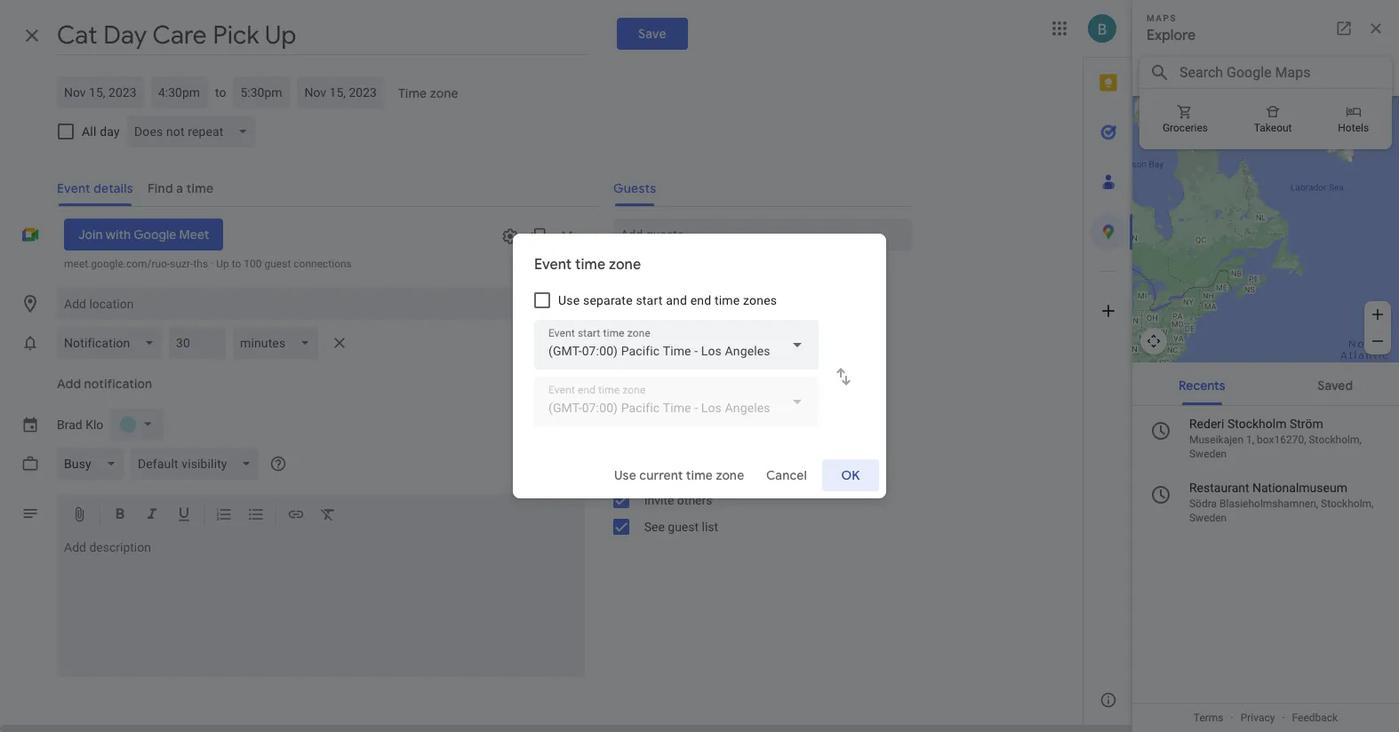 Task type: locate. For each thing, give the bounding box(es) containing it.
* down zones
[[742, 313, 748, 327]]

ok button
[[823, 454, 879, 497]]

all
[[82, 124, 97, 139]]

1 horizontal spatial guest
[[668, 520, 699, 534]]

shown
[[732, 350, 769, 365]]

and
[[666, 293, 687, 308]]

time zone
[[399, 85, 459, 101]]

brad klo, organizer tree item
[[599, 269, 912, 306]]

save
[[639, 26, 667, 42]]

use current time zone button
[[607, 454, 751, 497]]

time inside button
[[686, 468, 713, 484]]

1 vertical spatial to
[[232, 258, 241, 270]]

join with google meet
[[78, 227, 209, 243]]

james peterson tree item
[[599, 306, 912, 334]]

time
[[575, 256, 606, 274], [715, 293, 740, 308], [686, 468, 713, 484]]

ths
[[193, 258, 208, 270]]

0 horizontal spatial *
[[613, 350, 619, 365]]

event
[[534, 256, 572, 274]]

time up others
[[686, 468, 713, 484]]

None field
[[534, 320, 819, 370]]

use current time zone
[[614, 468, 744, 484]]

connections
[[294, 258, 352, 270]]

formatting options toolbar
[[57, 494, 585, 537]]

organizer
[[649, 290, 694, 302]]

zones
[[743, 293, 777, 308]]

add notification
[[57, 376, 152, 392]]

0 horizontal spatial use
[[558, 293, 580, 308]]

guests invited to this event. tree
[[599, 269, 912, 334]]

modify event
[[644, 467, 716, 481]]

use inside button
[[614, 468, 636, 484]]

bulleted list image
[[247, 506, 265, 526]]

guest left 'list'
[[668, 520, 699, 534]]

guest right 100
[[265, 258, 291, 270]]

0 vertical spatial guest
[[265, 258, 291, 270]]

100
[[244, 258, 262, 270]]

event
[[686, 467, 716, 481]]

james
[[649, 313, 686, 327]]

zone right event
[[716, 468, 744, 484]]

invite
[[644, 494, 674, 508]]

see
[[644, 520, 665, 534]]

invite others
[[644, 494, 713, 508]]

1 vertical spatial time
[[715, 293, 740, 308]]

list
[[702, 520, 719, 534]]

2 vertical spatial time
[[686, 468, 713, 484]]

0 vertical spatial use
[[558, 293, 580, 308]]

all day
[[82, 124, 120, 139]]

cancel
[[767, 468, 807, 484]]

ok
[[842, 468, 860, 484]]

0 horizontal spatial guest
[[265, 258, 291, 270]]

time right event
[[575, 256, 606, 274]]

1 vertical spatial use
[[614, 468, 636, 484]]

with
[[106, 227, 131, 243]]

brad
[[57, 418, 82, 432]]

meet
[[179, 227, 209, 243]]

·
[[211, 258, 214, 270]]

1 horizontal spatial *
[[742, 313, 748, 327]]

tab list
[[1084, 58, 1134, 676]]

1 horizontal spatial use
[[614, 468, 636, 484]]

guest
[[265, 258, 291, 270], [668, 520, 699, 534]]

time up peterson at the top of page
[[715, 293, 740, 308]]

Minutes in advance for notification number field
[[176, 327, 219, 359]]

0 horizontal spatial zone
[[431, 85, 459, 101]]

zone
[[431, 85, 459, 101], [609, 256, 641, 274], [716, 468, 744, 484]]

* calendar cannot be shown
[[613, 350, 769, 365]]

event time zone
[[534, 256, 641, 274]]

1 horizontal spatial time
[[686, 468, 713, 484]]

use
[[558, 293, 580, 308], [614, 468, 636, 484]]

* left calendar
[[613, 350, 619, 365]]

2 horizontal spatial time
[[715, 293, 740, 308]]

start
[[636, 293, 663, 308]]

0 vertical spatial to
[[215, 85, 226, 100]]

google
[[134, 227, 176, 243]]

join with google meet link
[[64, 219, 223, 251]]

1 vertical spatial zone
[[609, 256, 641, 274]]

*
[[742, 313, 748, 327], [613, 350, 619, 365]]

modify
[[644, 467, 683, 481]]

suzr-
[[170, 258, 193, 270]]

join
[[78, 227, 103, 243]]

use left current
[[614, 468, 636, 484]]

use for use separate start and end time zones
[[558, 293, 580, 308]]

0 horizontal spatial time
[[575, 256, 606, 274]]

add
[[57, 376, 81, 392]]

to
[[215, 85, 226, 100], [232, 258, 241, 270]]

2 vertical spatial zone
[[716, 468, 744, 484]]

zone right time on the top left of page
[[431, 85, 459, 101]]

zone up the separate
[[609, 256, 641, 274]]

insert link image
[[287, 506, 305, 526]]

use left the separate
[[558, 293, 580, 308]]

peterson
[[689, 313, 739, 327]]

0 vertical spatial *
[[742, 313, 748, 327]]



Task type: describe. For each thing, give the bounding box(es) containing it.
1 vertical spatial *
[[613, 350, 619, 365]]

end
[[691, 293, 712, 308]]

none field inside event time zone dialog
[[534, 320, 819, 370]]

meet.google.com/ruo-suzr-ths · up to 100 guest connections
[[64, 258, 352, 270]]

use for use current time zone
[[614, 468, 636, 484]]

0 horizontal spatial to
[[215, 85, 226, 100]]

time
[[399, 85, 427, 101]]

remove formatting image
[[319, 506, 337, 526]]

save button
[[617, 18, 688, 50]]

Description text field
[[57, 541, 585, 674]]

cancel button
[[758, 454, 815, 497]]

use separate start and end time zones
[[558, 293, 777, 308]]

klo
[[86, 418, 103, 432]]

event time zone dialog
[[513, 234, 887, 499]]

* inside the james peterson tree item
[[742, 313, 748, 327]]

brad klo
[[57, 418, 103, 432]]

notification
[[84, 376, 152, 392]]

time zone button
[[392, 77, 466, 109]]

cannot
[[674, 350, 712, 365]]

calendar
[[622, 350, 671, 365]]

add notification button
[[50, 368, 159, 400]]

separate
[[583, 293, 633, 308]]

bold image
[[111, 506, 129, 526]]

1 horizontal spatial zone
[[609, 256, 641, 274]]

1 vertical spatial guest
[[668, 520, 699, 534]]

others
[[677, 494, 713, 508]]

up
[[216, 258, 229, 270]]

underline image
[[175, 506, 193, 526]]

2 horizontal spatial zone
[[716, 468, 744, 484]]

numbered list image
[[215, 506, 233, 526]]

Title text field
[[57, 16, 589, 55]]

30 minutes before element
[[57, 324, 354, 363]]

0 vertical spatial zone
[[431, 85, 459, 101]]

current
[[639, 468, 683, 484]]

james peterson *
[[649, 313, 748, 327]]

italic image
[[143, 506, 161, 526]]

1 horizontal spatial to
[[232, 258, 241, 270]]

meet.google.com/ruo-
[[64, 258, 170, 270]]

be
[[715, 350, 729, 365]]

0 vertical spatial time
[[575, 256, 606, 274]]

see guest list
[[644, 520, 719, 534]]

day
[[100, 124, 120, 139]]



Task type: vqa. For each thing, say whether or not it's contained in the screenshot.
the numbered list icon
yes



